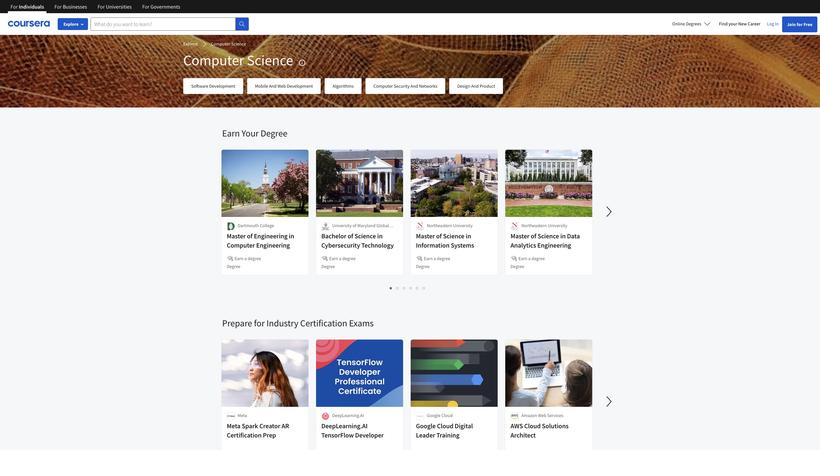 Task type: locate. For each thing, give the bounding box(es) containing it.
2 horizontal spatial university
[[548, 223, 568, 229]]

2 next slide image from the top
[[602, 394, 618, 410]]

1 horizontal spatial university
[[454, 223, 473, 229]]

dartmouth college
[[238, 223, 274, 229]]

systems
[[451, 241, 475, 249]]

4 a from the left
[[529, 256, 531, 262]]

1 master from the left
[[227, 232, 246, 240]]

2 degree from the left
[[343, 256, 356, 262]]

science inside master of science in information systems
[[443, 232, 465, 240]]

computer security and networks
[[374, 83, 438, 89]]

1 horizontal spatial northeastern university image
[[511, 222, 519, 231]]

2 development from the left
[[287, 83, 313, 89]]

next slide image
[[602, 204, 618, 220], [602, 394, 618, 410]]

development right software
[[209, 83, 235, 89]]

deeplearning.ai up tensorflow
[[322, 422, 368, 430]]

development
[[209, 83, 235, 89], [287, 83, 313, 89]]

earn down information
[[424, 256, 433, 262]]

computer up software development
[[183, 51, 244, 69]]

earn a degree down information
[[424, 256, 451, 262]]

campus
[[333, 229, 348, 235]]

your
[[242, 127, 259, 139]]

of up information
[[437, 232, 442, 240]]

meta inside meta spark creator ar certification prep
[[227, 422, 241, 430]]

4 degree from the left
[[532, 256, 545, 262]]

degree down master of engineering in computer engineering
[[248, 256, 261, 262]]

1 vertical spatial meta
[[227, 422, 241, 430]]

northeastern university image
[[416, 222, 425, 231], [511, 222, 519, 231]]

0 horizontal spatial northeastern
[[427, 223, 453, 229]]

web
[[278, 83, 286, 89], [538, 413, 547, 419]]

1 earn a degree from the left
[[235, 256, 261, 262]]

a down analytics at the right bottom of the page
[[529, 256, 531, 262]]

1 a from the left
[[245, 256, 247, 262]]

science for bachelor of science in cybersecurity technology
[[355, 232, 376, 240]]

meta for meta
[[238, 413, 247, 419]]

of up analytics at the right bottom of the page
[[531, 232, 537, 240]]

0 horizontal spatial web
[[278, 83, 286, 89]]

dartmouth
[[238, 223, 259, 229]]

1 development from the left
[[209, 83, 235, 89]]

earn down master of engineering in computer engineering
[[235, 256, 244, 262]]

cybersecurity
[[322, 241, 360, 249]]

northeastern university image up analytics at the right bottom of the page
[[511, 222, 519, 231]]

None search field
[[91, 17, 249, 31]]

2 university from the left
[[454, 223, 473, 229]]

degree
[[248, 256, 261, 262], [343, 256, 356, 262], [437, 256, 451, 262], [532, 256, 545, 262]]

0 vertical spatial for
[[797, 21, 803, 27]]

in for master of engineering in computer engineering
[[289, 232, 294, 240]]

meta
[[238, 413, 247, 419], [227, 422, 241, 430]]

2
[[397, 285, 399, 291]]

list
[[222, 284, 593, 292]]

degree for master of science in information systems
[[416, 264, 430, 270]]

coursera image
[[8, 19, 50, 29]]

master up information
[[416, 232, 435, 240]]

degree for master of engineering in computer engineering
[[227, 264, 241, 270]]

of inside master of science in information systems
[[437, 232, 442, 240]]

3 and from the left
[[472, 83, 479, 89]]

1 vertical spatial computer science
[[183, 51, 293, 69]]

0 horizontal spatial northeastern university
[[427, 223, 473, 229]]

degree down cybersecurity
[[343, 256, 356, 262]]

university up data at right
[[548, 223, 568, 229]]

services
[[548, 413, 564, 419]]

for for prepare
[[254, 317, 265, 329]]

of for cybersecurity
[[348, 232, 354, 240]]

cloud up training
[[437, 422, 454, 430]]

in for master of science in data analytics engineering
[[561, 232, 566, 240]]

software
[[191, 83, 208, 89]]

deeplearning.ai up deeplearning.ai tensorflow developer
[[333, 413, 364, 419]]

3 university from the left
[[548, 223, 568, 229]]

meta down meta 'icon'
[[227, 422, 241, 430]]

2 master from the left
[[416, 232, 435, 240]]

northeastern university for analytics
[[522, 223, 568, 229]]

1 vertical spatial google
[[416, 422, 436, 430]]

3 for from the left
[[98, 3, 105, 10]]

earn down cybersecurity
[[330, 256, 338, 262]]

cloud
[[442, 413, 453, 419], [437, 422, 454, 430], [525, 422, 541, 430]]

northeastern university image up information
[[416, 222, 425, 231]]

a down information
[[434, 256, 436, 262]]

master up analytics at the right bottom of the page
[[511, 232, 530, 240]]

for
[[11, 3, 18, 10], [55, 3, 62, 10], [98, 3, 105, 10], [142, 3, 150, 10]]

1 horizontal spatial development
[[287, 83, 313, 89]]

free
[[804, 21, 813, 27]]

spark
[[242, 422, 258, 430]]

in inside master of science in data analytics engineering
[[561, 232, 566, 240]]

northeastern up master of science in information systems
[[427, 223, 453, 229]]

earn down analytics at the right bottom of the page
[[519, 256, 528, 262]]

web right 'mobile'
[[278, 83, 286, 89]]

science inside master of science in data analytics engineering
[[538, 232, 560, 240]]

degree down information
[[437, 256, 451, 262]]

0 horizontal spatial and
[[269, 83, 277, 89]]

1 for from the left
[[11, 3, 18, 10]]

computer science
[[211, 41, 246, 47], [183, 51, 293, 69]]

design and product link
[[450, 78, 503, 94]]

design and product
[[458, 83, 496, 89]]

1 northeastern university image from the left
[[416, 222, 425, 231]]

2 in from the left
[[378, 232, 383, 240]]

next slide image inside 'prepare for industry certification exams carousel' element
[[602, 394, 618, 410]]

mobile
[[255, 83, 268, 89]]

2 horizontal spatial master
[[511, 232, 530, 240]]

2 horizontal spatial and
[[472, 83, 479, 89]]

analytics
[[511, 241, 537, 249]]

of inside master of engineering in computer engineering
[[247, 232, 253, 240]]

3 a from the left
[[434, 256, 436, 262]]

3 degree from the left
[[437, 256, 451, 262]]

next slide image inside earn your degree carousel element
[[602, 204, 618, 220]]

1 horizontal spatial for
[[797, 21, 803, 27]]

master of science in information systems
[[416, 232, 475, 249]]

for right prepare
[[254, 317, 265, 329]]

degree for engineering
[[248, 256, 261, 262]]

degree for master of science in data analytics engineering
[[511, 264, 525, 270]]

online
[[673, 21, 686, 27]]

3 earn a degree from the left
[[424, 256, 451, 262]]

5 button
[[415, 284, 421, 292]]

earn a degree
[[235, 256, 261, 262], [330, 256, 356, 262], [424, 256, 451, 262], [519, 256, 545, 262]]

meta image
[[227, 412, 235, 421]]

university for master of science in data analytics engineering
[[548, 223, 568, 229]]

0 vertical spatial next slide image
[[602, 204, 618, 220]]

of inside bachelor of science in cybersecurity technology
[[348, 232, 354, 240]]

2 for from the left
[[55, 3, 62, 10]]

software development
[[191, 83, 235, 89]]

0 horizontal spatial certification
[[227, 431, 262, 439]]

google right google cloud image
[[427, 413, 441, 419]]

northeastern university up master of science in data analytics engineering
[[522, 223, 568, 229]]

algorithms
[[333, 83, 354, 89]]

in inside master of engineering in computer engineering
[[289, 232, 294, 240]]

explore button
[[58, 18, 88, 30]]

master inside master of science in information systems
[[416, 232, 435, 240]]

1 vertical spatial web
[[538, 413, 547, 419]]

2 a from the left
[[339, 256, 342, 262]]

in inside master of science in information systems
[[466, 232, 472, 240]]

0 vertical spatial deeplearning.ai
[[333, 413, 364, 419]]

of down dartmouth
[[247, 232, 253, 240]]

0 horizontal spatial northeastern university image
[[416, 222, 425, 231]]

google up leader
[[416, 422, 436, 430]]

cloud for google cloud digital leader training
[[437, 422, 454, 430]]

master of science in data analytics engineering
[[511, 232, 580, 249]]

aws
[[511, 422, 523, 430]]

in
[[289, 232, 294, 240], [378, 232, 383, 240], [466, 232, 472, 240], [561, 232, 566, 240]]

dartmouth college image
[[227, 222, 235, 231]]

security
[[394, 83, 410, 89]]

deeplearning.ai
[[333, 413, 364, 419], [322, 422, 368, 430]]

earn for master of science in information systems
[[424, 256, 433, 262]]

for left "universities" at the top of the page
[[98, 3, 105, 10]]

of inside master of science in data analytics engineering
[[531, 232, 537, 240]]

northeastern university up master of science in information systems
[[427, 223, 473, 229]]

explore inside dropdown button
[[63, 21, 79, 27]]

degree down master of science in data analytics engineering
[[532, 256, 545, 262]]

computer security and networks link
[[366, 78, 446, 94]]

google for google cloud
[[427, 413, 441, 419]]

of
[[353, 223, 357, 229], [247, 232, 253, 240], [348, 232, 354, 240], [437, 232, 442, 240], [531, 232, 537, 240]]

1 horizontal spatial master
[[416, 232, 435, 240]]

of inside the university of maryland global campus
[[353, 223, 357, 229]]

master for master of science in information systems
[[416, 232, 435, 240]]

northeastern
[[427, 223, 453, 229], [522, 223, 547, 229]]

log in
[[768, 21, 779, 27]]

2 northeastern university from the left
[[522, 223, 568, 229]]

for left businesses
[[55, 3, 62, 10]]

0 vertical spatial meta
[[238, 413, 247, 419]]

1 degree from the left
[[248, 256, 261, 262]]

earn a degree down analytics at the right bottom of the page
[[519, 256, 545, 262]]

computer down dartmouth
[[227, 241, 255, 249]]

degree for technology
[[343, 256, 356, 262]]

of for computer
[[247, 232, 253, 240]]

online degrees
[[673, 21, 702, 27]]

cloud down amazon
[[525, 422, 541, 430]]

0 horizontal spatial master
[[227, 232, 246, 240]]

1 vertical spatial explore
[[183, 41, 198, 47]]

1 vertical spatial deeplearning.ai
[[322, 422, 368, 430]]

1 in from the left
[[289, 232, 294, 240]]

degree for analytics
[[532, 256, 545, 262]]

cloud inside google cloud digital leader training
[[437, 422, 454, 430]]

a down cybersecurity
[[339, 256, 342, 262]]

master of engineering in computer engineering
[[227, 232, 294, 249]]

for left individuals
[[11, 3, 18, 10]]

1 horizontal spatial northeastern university
[[522, 223, 568, 229]]

for for businesses
[[55, 3, 62, 10]]

of left maryland
[[353, 223, 357, 229]]

global
[[377, 223, 389, 229]]

1 vertical spatial next slide image
[[602, 394, 618, 410]]

2 northeastern university image from the left
[[511, 222, 519, 231]]

0 vertical spatial google
[[427, 413, 441, 419]]

and right security
[[411, 83, 419, 89]]

career
[[748, 21, 761, 27]]

4 earn a degree from the left
[[519, 256, 545, 262]]

1 horizontal spatial web
[[538, 413, 547, 419]]

2 earn a degree from the left
[[330, 256, 356, 262]]

computer left security
[[374, 83, 393, 89]]

earn
[[222, 127, 240, 139], [235, 256, 244, 262], [330, 256, 338, 262], [424, 256, 433, 262], [519, 256, 528, 262]]

northeastern up master of science in data analytics engineering
[[522, 223, 547, 229]]

for left governments
[[142, 3, 150, 10]]

meta right meta 'icon'
[[238, 413, 247, 419]]

engineering
[[254, 232, 288, 240], [256, 241, 290, 249], [538, 241, 572, 249]]

bachelor
[[322, 232, 347, 240]]

data
[[567, 232, 580, 240]]

1 horizontal spatial northeastern
[[522, 223, 547, 229]]

list containing 1
[[222, 284, 593, 292]]

0 vertical spatial explore
[[63, 21, 79, 27]]

join for free link
[[783, 16, 818, 32]]

degree
[[261, 127, 288, 139], [227, 264, 241, 270], [322, 264, 335, 270], [416, 264, 430, 270], [511, 264, 525, 270]]

for right join
[[797, 21, 803, 27]]

university inside the university of maryland global campus
[[333, 223, 352, 229]]

earn a degree down cybersecurity
[[330, 256, 356, 262]]

6 button
[[421, 284, 428, 292]]

1 vertical spatial for
[[254, 317, 265, 329]]

in inside bachelor of science in cybersecurity technology
[[378, 232, 383, 240]]

1 horizontal spatial explore
[[183, 41, 198, 47]]

a
[[245, 256, 247, 262], [339, 256, 342, 262], [434, 256, 436, 262], [529, 256, 531, 262]]

1 horizontal spatial and
[[411, 83, 419, 89]]

master down dartmouth college icon
[[227, 232, 246, 240]]

find
[[720, 21, 728, 27]]

university
[[333, 223, 352, 229], [454, 223, 473, 229], [548, 223, 568, 229]]

development down outlined info action image
[[287, 83, 313, 89]]

and
[[269, 83, 277, 89], [411, 83, 419, 89], [472, 83, 479, 89]]

3 master from the left
[[511, 232, 530, 240]]

science inside bachelor of science in cybersecurity technology
[[355, 232, 376, 240]]

web right amazon
[[538, 413, 547, 419]]

of for data
[[531, 232, 537, 240]]

governments
[[151, 3, 180, 10]]

northeastern university
[[427, 223, 473, 229], [522, 223, 568, 229]]

2 northeastern from the left
[[522, 223, 547, 229]]

0 vertical spatial certification
[[300, 317, 348, 329]]

earn your degree carousel element
[[219, 108, 821, 298]]

1 northeastern university from the left
[[427, 223, 473, 229]]

for universities
[[98, 3, 132, 10]]

of up cybersecurity
[[348, 232, 354, 240]]

online degrees button
[[668, 16, 716, 31]]

0 horizontal spatial university
[[333, 223, 352, 229]]

and right the "design"
[[472, 83, 479, 89]]

and right 'mobile'
[[269, 83, 277, 89]]

computer inside master of engineering in computer engineering
[[227, 241, 255, 249]]

1 next slide image from the top
[[602, 204, 618, 220]]

master inside master of science in data analytics engineering
[[511, 232, 530, 240]]

northeastern university image for master of science in data analytics engineering
[[511, 222, 519, 231]]

cloud up google cloud digital leader training on the bottom of the page
[[442, 413, 453, 419]]

3 in from the left
[[466, 232, 472, 240]]

science for master of science in data analytics engineering
[[538, 232, 560, 240]]

1 and from the left
[[269, 83, 277, 89]]

earn a degree down master of engineering in computer engineering
[[235, 256, 261, 262]]

and for mobile
[[269, 83, 277, 89]]

maryland
[[358, 223, 376, 229]]

computer
[[211, 41, 230, 47], [183, 51, 244, 69], [374, 83, 393, 89], [227, 241, 255, 249]]

cloud for google cloud
[[442, 413, 453, 419]]

in
[[776, 21, 779, 27]]

4 in from the left
[[561, 232, 566, 240]]

cloud inside aws cloud solutions architect
[[525, 422, 541, 430]]

0 vertical spatial web
[[278, 83, 286, 89]]

0 horizontal spatial explore
[[63, 21, 79, 27]]

bachelor of science in cybersecurity technology
[[322, 232, 394, 249]]

0 horizontal spatial for
[[254, 317, 265, 329]]

1 horizontal spatial certification
[[300, 317, 348, 329]]

university up campus
[[333, 223, 352, 229]]

master
[[227, 232, 246, 240], [416, 232, 435, 240], [511, 232, 530, 240]]

1 university from the left
[[333, 223, 352, 229]]

science
[[231, 41, 246, 47], [247, 51, 293, 69], [355, 232, 376, 240], [443, 232, 465, 240], [538, 232, 560, 240]]

in for bachelor of science in cybersecurity technology
[[378, 232, 383, 240]]

deeplearning.ai inside deeplearning.ai tensorflow developer
[[322, 422, 368, 430]]

universities
[[106, 3, 132, 10]]

1 vertical spatial certification
[[227, 431, 262, 439]]

master inside master of engineering in computer engineering
[[227, 232, 246, 240]]

google inside google cloud digital leader training
[[416, 422, 436, 430]]

for for universities
[[98, 3, 105, 10]]

0 horizontal spatial development
[[209, 83, 235, 89]]

engineering inside master of science in data analytics engineering
[[538, 241, 572, 249]]

a down master of engineering in computer engineering
[[245, 256, 247, 262]]

and for design
[[472, 83, 479, 89]]

1 northeastern from the left
[[427, 223, 453, 229]]

for for governments
[[142, 3, 150, 10]]

degree for bachelor of science in cybersecurity technology
[[322, 264, 335, 270]]

earn a degree for systems
[[424, 256, 451, 262]]

4 for from the left
[[142, 3, 150, 10]]

university up systems
[[454, 223, 473, 229]]



Task type: describe. For each thing, give the bounding box(es) containing it.
deeplearning.ai for deeplearning.ai tensorflow developer
[[322, 422, 368, 430]]

a for systems
[[434, 256, 436, 262]]

4
[[410, 285, 413, 291]]

northeastern for analytics
[[522, 223, 547, 229]]

master for master of engineering in computer engineering
[[227, 232, 246, 240]]

outlined info action image
[[298, 59, 306, 67]]

meta spark creator ar certification prep
[[227, 422, 289, 439]]

new
[[739, 21, 748, 27]]

prepare for industry certification exams
[[222, 317, 374, 329]]

earn your degree
[[222, 127, 288, 139]]

1 button
[[388, 284, 395, 292]]

networks
[[419, 83, 438, 89]]

ar
[[282, 422, 289, 430]]

northeastern university image for master of science in information systems
[[416, 222, 425, 231]]

master for master of science in data analytics engineering
[[511, 232, 530, 240]]

earn a degree for engineering
[[235, 256, 261, 262]]

cloud for aws cloud solutions architect
[[525, 422, 541, 430]]

explore link
[[183, 41, 198, 48]]

for for individuals
[[11, 3, 18, 10]]

tensorflow
[[322, 431, 354, 439]]

earn for bachelor of science in cybersecurity technology
[[330, 256, 338, 262]]

for businesses
[[55, 3, 87, 10]]

1
[[390, 285, 393, 291]]

deeplearning.ai image
[[322, 412, 330, 421]]

university for master of science in information systems
[[454, 223, 473, 229]]

product
[[480, 83, 496, 89]]

5
[[416, 285, 419, 291]]

your
[[729, 21, 738, 27]]

of for campus
[[353, 223, 357, 229]]

software development link
[[183, 78, 243, 94]]

next slide image for prepare for industry certification exams
[[602, 394, 618, 410]]

find your new career
[[720, 21, 761, 27]]

banner navigation
[[5, 0, 186, 13]]

information
[[416, 241, 450, 249]]

university of maryland global campus
[[333, 223, 389, 235]]

prepare for industry certification exams carousel element
[[219, 298, 821, 450]]

algorithms link
[[325, 78, 362, 94]]

6
[[423, 285, 426, 291]]

google cloud digital leader training
[[416, 422, 473, 439]]

amazon
[[522, 413, 538, 419]]

technology
[[362, 241, 394, 249]]

design
[[458, 83, 471, 89]]

computer right explore link
[[211, 41, 230, 47]]

google cloud image
[[416, 412, 425, 421]]

developer
[[355, 431, 384, 439]]

earn for master of science in data analytics engineering
[[519, 256, 528, 262]]

northeastern for systems
[[427, 223, 453, 229]]

prepare
[[222, 317, 252, 329]]

creator
[[260, 422, 281, 430]]

businesses
[[63, 3, 87, 10]]

earn for master of engineering in computer engineering
[[235, 256, 244, 262]]

list inside earn your degree carousel element
[[222, 284, 593, 292]]

individuals
[[19, 3, 44, 10]]

leader
[[416, 431, 436, 439]]

for for join
[[797, 21, 803, 27]]

a for analytics
[[529, 256, 531, 262]]

google for google cloud digital leader training
[[416, 422, 436, 430]]

join
[[788, 21, 797, 27]]

northeastern university for systems
[[427, 223, 473, 229]]

earn a degree for technology
[[330, 256, 356, 262]]

industry
[[267, 317, 299, 329]]

3
[[403, 285, 406, 291]]

deeplearning.ai tensorflow developer
[[322, 422, 384, 439]]

mobile and web development
[[255, 83, 313, 89]]

log in link
[[764, 20, 783, 28]]

aws cloud solutions architect
[[511, 422, 569, 439]]

a for engineering
[[245, 256, 247, 262]]

deeplearning.ai for deeplearning.ai
[[333, 413, 364, 419]]

earn left your in the left of the page
[[222, 127, 240, 139]]

amazon web services image
[[511, 412, 519, 421]]

exams
[[349, 317, 374, 329]]

amazon web services
[[522, 413, 564, 419]]

prep
[[263, 431, 276, 439]]

architect
[[511, 431, 536, 439]]

4 button
[[408, 284, 415, 292]]

in for master of science in information systems
[[466, 232, 472, 240]]

college
[[260, 223, 274, 229]]

for individuals
[[11, 3, 44, 10]]

of for information
[[437, 232, 442, 240]]

join for free
[[788, 21, 813, 27]]

digital
[[455, 422, 473, 430]]

2 and from the left
[[411, 83, 419, 89]]

2 button
[[395, 284, 401, 292]]

meta for meta spark creator ar certification prep
[[227, 422, 241, 430]]

find your new career link
[[716, 20, 764, 28]]

0 vertical spatial computer science
[[211, 41, 246, 47]]

a for technology
[[339, 256, 342, 262]]

training
[[437, 431, 460, 439]]

3 button
[[401, 284, 408, 292]]

science for master of science in information systems
[[443, 232, 465, 240]]

log
[[768, 21, 775, 27]]

What do you want to learn? text field
[[91, 17, 236, 31]]

solutions
[[542, 422, 569, 430]]

google cloud
[[427, 413, 453, 419]]

mobile and web development link
[[247, 78, 321, 94]]

for governments
[[142, 3, 180, 10]]

next slide image for earn your degree
[[602, 204, 618, 220]]

university of maryland global campus image
[[322, 222, 330, 231]]

earn a degree for analytics
[[519, 256, 545, 262]]

degrees
[[686, 21, 702, 27]]

web inside 'prepare for industry certification exams carousel' element
[[538, 413, 547, 419]]

degree for systems
[[437, 256, 451, 262]]

certification inside meta spark creator ar certification prep
[[227, 431, 262, 439]]



Task type: vqa. For each thing, say whether or not it's contained in the screenshot.
top System
no



